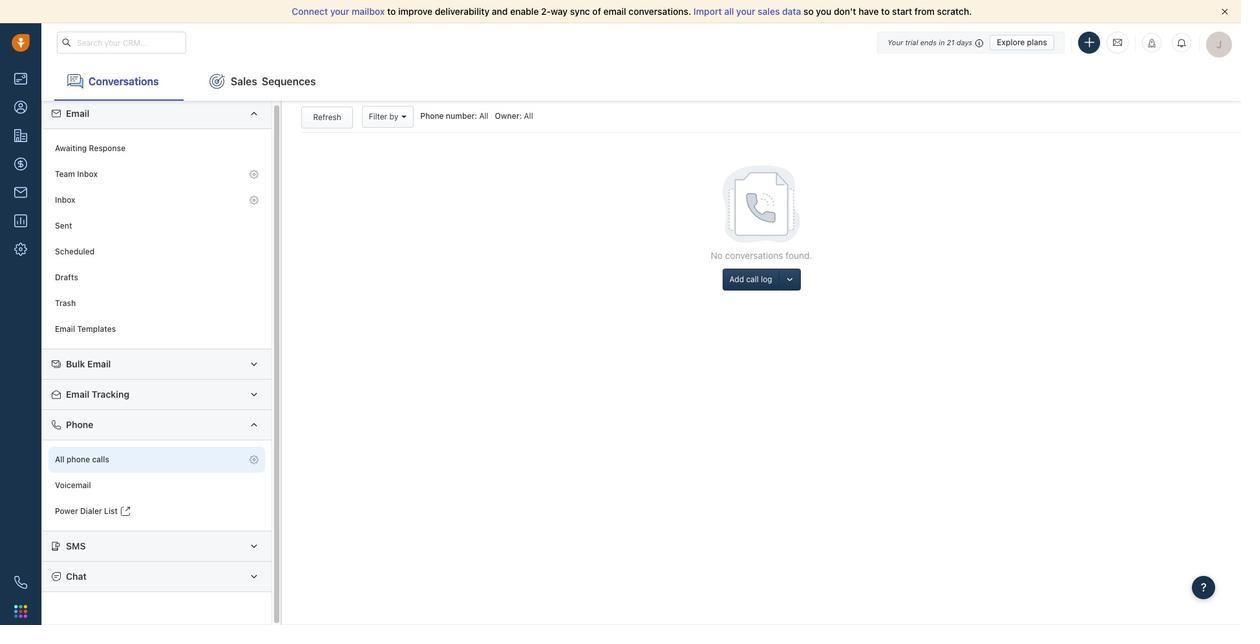 Task type: describe. For each thing, give the bounding box(es) containing it.
add
[[730, 275, 744, 284]]

import
[[694, 6, 722, 17]]

1 horizontal spatial all
[[479, 111, 489, 121]]

scheduled
[[55, 247, 95, 257]]

Search your CRM... text field
[[57, 32, 186, 54]]

2 : from the left
[[520, 111, 522, 121]]

bulk
[[66, 359, 85, 370]]

filter by button
[[362, 106, 414, 128]]

found.
[[786, 250, 813, 261]]

calls
[[92, 455, 109, 465]]

conversations.
[[629, 6, 691, 17]]

of
[[593, 6, 601, 17]]

awaiting
[[55, 144, 87, 154]]

import all your sales data link
[[694, 6, 804, 17]]

1 : from the left
[[475, 111, 477, 121]]

way
[[551, 6, 568, 17]]

improve
[[398, 6, 433, 17]]

power dialer list link
[[48, 499, 265, 525]]

owner
[[495, 111, 520, 121]]

filter
[[369, 112, 387, 122]]

number
[[446, 111, 475, 121]]

email tracking
[[66, 389, 129, 400]]

2 your from the left
[[737, 6, 756, 17]]

conversations
[[725, 250, 783, 261]]

conversations
[[89, 75, 159, 87]]

2-
[[541, 6, 551, 17]]

inbox inside inbox 'link'
[[55, 196, 75, 205]]

you
[[816, 6, 832, 17]]

email
[[604, 6, 626, 17]]

email templates
[[55, 325, 116, 335]]

have
[[859, 6, 879, 17]]

0 horizontal spatial all
[[55, 455, 65, 465]]

connect
[[292, 6, 328, 17]]

chat
[[66, 572, 87, 583]]

power
[[55, 507, 78, 517]]

all
[[724, 6, 734, 17]]

dialer
[[80, 507, 102, 517]]

add call log
[[730, 275, 772, 284]]

1 your from the left
[[330, 6, 349, 17]]

sales
[[231, 75, 257, 87]]

list
[[104, 507, 118, 517]]

voicemail
[[55, 481, 91, 491]]

sequences
[[262, 75, 316, 87]]

your trial ends in 21 days
[[888, 38, 973, 46]]

no conversations found.
[[711, 250, 813, 261]]

explore
[[997, 37, 1025, 47]]

phone number : all owner : all
[[420, 111, 533, 121]]

phone
[[67, 455, 90, 465]]

mailbox
[[352, 6, 385, 17]]

connect your mailbox link
[[292, 6, 387, 17]]

start
[[892, 6, 913, 17]]

2 horizontal spatial all
[[524, 111, 533, 121]]

email for email
[[66, 108, 89, 119]]

ends
[[921, 38, 937, 46]]

email templates link
[[48, 317, 265, 343]]

drafts link
[[48, 265, 265, 291]]

trash
[[55, 299, 76, 309]]

tracking
[[92, 389, 129, 400]]

phone image
[[14, 577, 27, 590]]

connect your mailbox to improve deliverability and enable 2-way sync of email conversations. import all your sales data so you don't have to start from scratch.
[[292, 6, 972, 17]]

don't
[[834, 6, 856, 17]]

explore plans link
[[990, 35, 1055, 50]]

phone for phone number : all owner : all
[[420, 111, 444, 121]]

team inbox
[[55, 170, 98, 179]]

sales
[[758, 6, 780, 17]]

trash link
[[48, 291, 265, 317]]



Task type: locate. For each thing, give the bounding box(es) containing it.
0 horizontal spatial phone
[[66, 420, 93, 431]]

0 vertical spatial phone
[[420, 111, 444, 121]]

phone left number
[[420, 111, 444, 121]]

inbox link
[[48, 187, 265, 213]]

phone
[[420, 111, 444, 121], [66, 420, 93, 431]]

inbox
[[77, 170, 98, 179], [55, 196, 75, 205]]

add call log button
[[723, 269, 779, 291]]

what's new image
[[1148, 39, 1157, 48]]

no
[[711, 250, 723, 261]]

1 horizontal spatial to
[[881, 6, 890, 17]]

conversations link
[[54, 62, 184, 101]]

all left owner
[[479, 111, 489, 121]]

so
[[804, 6, 814, 17]]

by
[[390, 112, 398, 122]]

bulk email
[[66, 359, 111, 370]]

drafts
[[55, 273, 78, 283]]

all
[[479, 111, 489, 121], [524, 111, 533, 121], [55, 455, 65, 465]]

to
[[387, 6, 396, 17], [881, 6, 890, 17]]

all phone calls
[[55, 455, 109, 465]]

all phone calls link
[[48, 447, 265, 473]]

awaiting response link
[[48, 136, 265, 162]]

1 horizontal spatial :
[[520, 111, 522, 121]]

close image
[[1222, 8, 1229, 15]]

scheduled link
[[48, 239, 265, 265]]

email up awaiting
[[66, 108, 89, 119]]

phone up phone
[[66, 420, 93, 431]]

email right bulk
[[87, 359, 111, 370]]

email for email tracking
[[66, 389, 89, 400]]

explore plans
[[997, 37, 1047, 47]]

phone element
[[8, 570, 34, 596]]

your left mailbox on the top left of page
[[330, 6, 349, 17]]

sms
[[66, 541, 86, 552]]

send email image
[[1113, 37, 1122, 48]]

0 horizontal spatial inbox
[[55, 196, 75, 205]]

tab list
[[41, 62, 1241, 101]]

:
[[475, 111, 477, 121], [520, 111, 522, 121]]

1 vertical spatial phone
[[66, 420, 93, 431]]

2 to from the left
[[881, 6, 890, 17]]

0 vertical spatial inbox
[[77, 170, 98, 179]]

scratch.
[[937, 6, 972, 17]]

days
[[957, 38, 973, 46]]

email
[[66, 108, 89, 119], [55, 325, 75, 335], [87, 359, 111, 370], [66, 389, 89, 400]]

power dialer list
[[55, 507, 118, 517]]

sales sequences
[[231, 75, 316, 87]]

sales sequences link
[[197, 62, 329, 101]]

freshworks switcher image
[[14, 606, 27, 619]]

21
[[947, 38, 955, 46]]

and
[[492, 6, 508, 17]]

all left phone
[[55, 455, 65, 465]]

1 horizontal spatial your
[[737, 6, 756, 17]]

1 horizontal spatial phone
[[420, 111, 444, 121]]

refresh button
[[301, 106, 353, 128]]

team inbox link
[[48, 162, 265, 187]]

awaiting response
[[55, 144, 126, 154]]

data
[[782, 6, 801, 17]]

call
[[746, 275, 759, 284]]

inbox down team at the top left
[[55, 196, 75, 205]]

team
[[55, 170, 75, 179]]

0 horizontal spatial your
[[330, 6, 349, 17]]

1 horizontal spatial inbox
[[77, 170, 98, 179]]

0 horizontal spatial to
[[387, 6, 396, 17]]

voicemail link
[[48, 473, 265, 499]]

from
[[915, 6, 935, 17]]

email down bulk
[[66, 389, 89, 400]]

sync
[[570, 6, 590, 17]]

email for email templates
[[55, 325, 75, 335]]

inbox right team at the top left
[[77, 170, 98, 179]]

your right the "all"
[[737, 6, 756, 17]]

in
[[939, 38, 945, 46]]

your
[[330, 6, 349, 17], [737, 6, 756, 17]]

sent
[[55, 221, 72, 231]]

inbox inside team inbox link
[[77, 170, 98, 179]]

: right number
[[520, 111, 522, 121]]

your
[[888, 38, 903, 46]]

tab list containing conversations
[[41, 62, 1241, 101]]

plans
[[1027, 37, 1047, 47]]

1 to from the left
[[387, 6, 396, 17]]

0 horizontal spatial :
[[475, 111, 477, 121]]

to left start
[[881, 6, 890, 17]]

all right owner
[[524, 111, 533, 121]]

enable
[[510, 6, 539, 17]]

deliverability
[[435, 6, 490, 17]]

: left owner
[[475, 111, 477, 121]]

response
[[89, 144, 126, 154]]

templates
[[77, 325, 116, 335]]

email down trash on the top
[[55, 325, 75, 335]]

to right mailbox on the top left of page
[[387, 6, 396, 17]]

log
[[761, 275, 772, 284]]

phone for phone
[[66, 420, 93, 431]]

refresh
[[313, 112, 341, 122]]

trial
[[905, 38, 918, 46]]

1 vertical spatial inbox
[[55, 196, 75, 205]]

filter by
[[369, 112, 398, 122]]

sent link
[[48, 213, 265, 239]]



